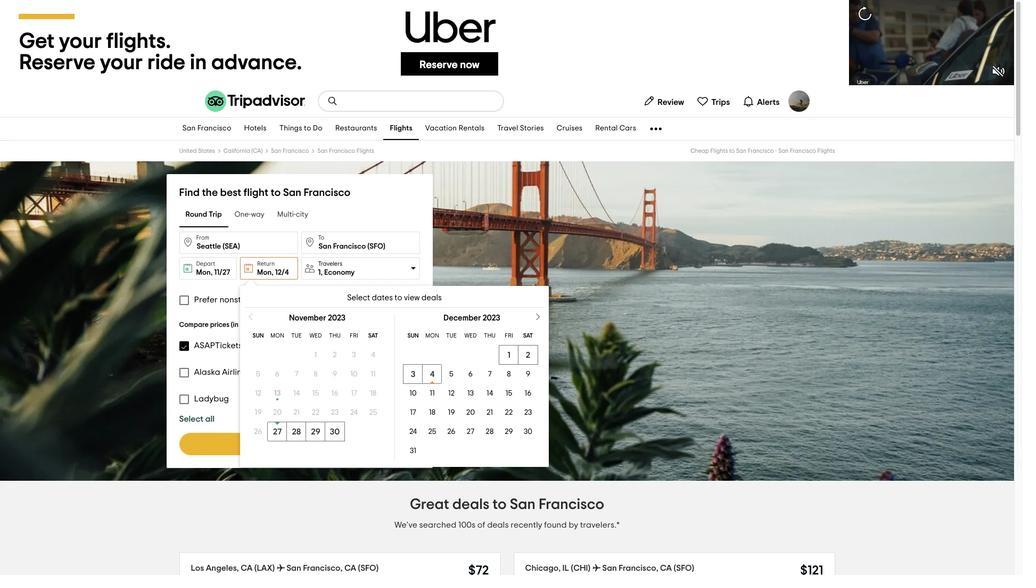 Task type: locate. For each thing, give the bounding box(es) containing it.
wed dec 27 2023 cell
[[461, 422, 480, 441]]

one-
[[235, 211, 251, 219]]

san francisco
[[182, 125, 231, 132], [271, 148, 309, 154]]

20 right the sun nov 19 2023 'cell'
[[273, 409, 282, 416]]

1 horizontal spatial 15
[[506, 390, 512, 397]]

2 mon, from the left
[[257, 269, 274, 276]]

22 right the thu dec 21 2023 cell
[[505, 409, 513, 416]]

1 15 from the left
[[312, 390, 319, 397]]

mon down window)
[[271, 333, 284, 339]]

trips
[[712, 98, 730, 106]]

wed down december 2023
[[465, 333, 477, 339]]

flights
[[390, 125, 413, 132], [357, 148, 374, 154], [711, 148, 728, 154], [818, 148, 835, 154]]

flights left vacation
[[390, 125, 413, 132]]

deals right view
[[422, 294, 442, 302]]

mon nov 20 2023 cell
[[268, 403, 287, 422]]

2 26 from the left
[[448, 428, 456, 436]]

travelers.*
[[580, 521, 620, 529]]

0 horizontal spatial fri
[[350, 333, 358, 339]]

sat for 30
[[368, 333, 378, 339]]

20 inside wed dec 20 2023 cell
[[467, 409, 475, 416]]

sun for 3
[[408, 333, 419, 339]]

26 right mon dec 25 2023 cell on the bottom left of page
[[448, 428, 456, 436]]

2 2023 from the left
[[483, 314, 500, 322]]

ca for los angeles, ca (lax)
[[345, 564, 356, 573]]

1 12 from the left
[[255, 390, 262, 397]]

3
[[352, 351, 356, 359], [411, 370, 416, 379]]

san down do in the left of the page
[[317, 148, 328, 154]]

sat nov 11 2023 cell
[[364, 365, 383, 384]]

1 horizontal spatial 12
[[448, 390, 455, 397]]

2 row group from the left
[[404, 346, 541, 461]]

24 for fri nov 24 2023 cell
[[350, 409, 358, 416]]

0 horizontal spatial san francisco link
[[176, 118, 238, 140]]

find inside button
[[279, 440, 295, 448]]

san right (chi)
[[602, 564, 617, 573]]

0 horizontal spatial wed
[[310, 333, 322, 339]]

100s
[[458, 521, 476, 529]]

december 2023
[[444, 314, 500, 322]]

1 vertical spatial 4
[[430, 370, 435, 379]]

los
[[191, 564, 204, 573]]

1 5 from the left
[[256, 371, 260, 378]]

14 for tue nov 14 2023 cell
[[293, 390, 300, 397]]

1 tue from the left
[[291, 333, 302, 339]]

1 horizontal spatial 16
[[525, 390, 532, 397]]

dates
[[372, 294, 393, 302]]

deals right of
[[487, 521, 509, 529]]

francisco, for los angeles, ca (lax)
[[303, 564, 343, 573]]

6 left tue nov 07 2023 cell
[[275, 371, 280, 378]]

1 7 from the left
[[295, 371, 299, 378]]

san francisco link down things
[[271, 148, 309, 154]]

26 inside cell
[[254, 428, 262, 436]]

15 right tue nov 14 2023 cell
[[312, 390, 319, 397]]

25
[[369, 409, 377, 416], [428, 428, 436, 436]]

0 horizontal spatial 16
[[331, 390, 338, 397]]

select all
[[179, 415, 215, 423]]

(ca)
[[252, 148, 263, 154]]

21 inside 'cell'
[[293, 409, 300, 416]]

0 vertical spatial 10
[[351, 371, 358, 378]]

rental cars link
[[589, 118, 643, 140]]

26 for tue dec 26 2023 cell
[[448, 428, 456, 436]]

1 20 from the left
[[273, 409, 282, 416]]

2 16 from the left
[[525, 390, 532, 397]]

window)
[[254, 322, 279, 329]]

26 inside cell
[[448, 428, 456, 436]]

row containing 3
[[404, 365, 538, 384]]

mon, down depart
[[196, 269, 213, 276]]

1 vertical spatial 24
[[410, 428, 417, 436]]

11 up mon dec 18 2023 cell
[[430, 390, 435, 397]]

2 sat from the left
[[523, 333, 533, 339]]

30 inside the thu nov 30 2023 cell
[[330, 428, 340, 436]]

1 inside travelers 1 , economy
[[318, 269, 321, 276]]

sat up sat dec 02 2023 cell
[[523, 333, 533, 339]]

4 for mon dec 04 2023 cell
[[430, 370, 435, 379]]

thu
[[329, 333, 341, 339], [484, 333, 496, 339]]

compare
[[179, 322, 209, 329]]

2 7 from the left
[[488, 371, 492, 378]]

0 horizontal spatial 9
[[333, 371, 337, 378]]

california
[[224, 148, 250, 154]]

sun dec 24 2023 cell
[[404, 422, 423, 441]]

1 8 from the left
[[314, 371, 318, 378]]

select left dates
[[347, 294, 370, 302]]

0 horizontal spatial (sfo)
[[358, 564, 379, 573]]

18 right fri nov 17 2023 cell
[[370, 390, 377, 397]]

sun for 5
[[253, 333, 264, 339]]

1 for 6
[[315, 351, 317, 359]]

11 up sat nov 18 2023 cell
[[371, 371, 376, 378]]

15 for the wed nov 15 2023 cell
[[312, 390, 319, 397]]

to for select dates to view deals
[[395, 294, 402, 302]]

profile picture image
[[788, 91, 810, 112]]

san francisco up states
[[182, 125, 231, 132]]

29 right thu dec 28 2023 cell
[[505, 428, 513, 436]]

1 2023 from the left
[[328, 314, 346, 322]]

select
[[347, 294, 370, 302], [179, 415, 203, 423]]

None search field
[[319, 92, 503, 111]]

alaska
[[194, 368, 220, 377]]

1 horizontal spatial mon,
[[257, 269, 274, 276]]

states
[[198, 148, 215, 154]]

19 inside 'cell'
[[448, 409, 455, 416]]

8 inside wed nov 08 2023 cell
[[314, 371, 318, 378]]

1 horizontal spatial 29
[[505, 428, 513, 436]]

22 for fri dec 22 2023 cell
[[505, 409, 513, 416]]

8 for the 'fri dec 08 2023' cell at the bottom of page
[[507, 371, 511, 378]]

6 inside cell
[[275, 371, 280, 378]]

2 wed from the left
[[465, 333, 477, 339]]

travel stories
[[497, 125, 544, 132]]

19
[[255, 409, 262, 416], [448, 409, 455, 416]]

2 tue from the left
[[446, 333, 457, 339]]

wed nov 29 2023 cell
[[306, 422, 325, 441]]

2 22 from the left
[[505, 409, 513, 416]]

2 right wed nov 01 2023 cell
[[333, 351, 337, 359]]

way
[[251, 211, 265, 219]]

2023 right december on the left bottom
[[483, 314, 500, 322]]

1 horizontal spatial 8
[[507, 371, 511, 378]]

prices
[[210, 322, 230, 329]]

sat dec 23 2023 cell
[[519, 403, 538, 422]]

one-way
[[235, 211, 265, 219]]

1 vertical spatial 17
[[410, 409, 416, 416]]

1 horizontal spatial 27
[[467, 428, 475, 436]]

row group containing 1
[[404, 346, 541, 461]]

1 vertical spatial 11
[[430, 390, 435, 397]]

row group for november
[[249, 346, 386, 441]]

10 inside fri nov 10 2023 cell
[[351, 371, 358, 378]]

28 up find flights
[[292, 428, 301, 436]]

to right flight
[[271, 187, 281, 198]]

0 horizontal spatial 19
[[255, 409, 262, 416]]

21 inside cell
[[487, 409, 493, 416]]

grid
[[240, 314, 395, 461], [395, 314, 549, 461]]

fri dec 08 2023 cell
[[500, 365, 519, 384]]

1 horizontal spatial 1
[[318, 269, 321, 276]]

tue dec 05 2023 cell
[[442, 365, 461, 384]]

23 inside 'cell'
[[331, 409, 339, 416]]

tripadvisor image
[[205, 91, 305, 112]]

1 horizontal spatial sat
[[523, 333, 533, 339]]

0 horizontal spatial 4
[[371, 351, 375, 359]]

1 horizontal spatial row group
[[404, 346, 541, 461]]

1 francisco, from the left
[[303, 564, 343, 573]]

1 fri from the left
[[350, 333, 358, 339]]

1 sat from the left
[[368, 333, 378, 339]]

0 horizontal spatial find
[[179, 187, 200, 198]]

sun down view
[[408, 333, 419, 339]]

row containing 27
[[249, 422, 383, 441]]

row group
[[249, 346, 386, 441], [404, 346, 541, 461]]

1 horizontal spatial find
[[279, 440, 295, 448]]

travelers
[[318, 261, 343, 267]]

14 right mon nov 13 2023 cell
[[293, 390, 300, 397]]

30 right fri dec 29 2023 cell
[[524, 428, 533, 436]]

2 20 from the left
[[467, 409, 475, 416]]

to left view
[[395, 294, 402, 302]]

wed dec 20 2023 cell
[[461, 403, 480, 422]]

2 for 28
[[526, 351, 531, 359]]

1 row group from the left
[[249, 346, 386, 441]]

1 horizontal spatial tue
[[446, 333, 457, 339]]

1 horizontal spatial mon
[[426, 333, 439, 339]]

row containing 24
[[404, 422, 538, 441]]

flights down restaurants link
[[357, 148, 374, 154]]

fri
[[350, 333, 358, 339], [505, 333, 513, 339]]

tue for 4
[[446, 333, 457, 339]]

9 up sat dec 16 2023 cell
[[526, 371, 531, 378]]

1 horizontal spatial 17
[[410, 409, 416, 416]]

13 for wed dec 13 2023 'cell'
[[468, 390, 474, 397]]

0 horizontal spatial row group
[[249, 346, 386, 441]]

30 down "thu nov 23 2023" 'cell'
[[330, 428, 340, 436]]

2 13 from the left
[[468, 390, 474, 397]]

3 inside "fri nov 03 2023" 'cell'
[[352, 351, 356, 359]]

1 horizontal spatial select
[[347, 294, 370, 302]]

23 right the wed nov 22 2023 cell
[[331, 409, 339, 416]]

2
[[526, 351, 531, 359], [333, 351, 337, 359]]

1 sun from the left
[[253, 333, 264, 339]]

0 horizontal spatial 21
[[293, 409, 300, 416]]

to up we've searched 100s of deals recently found by travelers.*
[[493, 497, 507, 512]]

1 horizontal spatial 26
[[448, 428, 456, 436]]

1 horizontal spatial 4
[[430, 370, 435, 379]]

fri up fri dec 01 2023 cell
[[505, 333, 513, 339]]

sat for 28
[[523, 333, 533, 339]]

row containing 12
[[249, 384, 383, 403]]

deals up 100s
[[453, 497, 490, 512]]

1 16 from the left
[[331, 390, 338, 397]]

10 up fri nov 17 2023 cell
[[351, 371, 358, 378]]

1 horizontal spatial 28
[[486, 428, 494, 436]]

san francisco flights
[[317, 148, 374, 154]]

2 6 from the left
[[469, 371, 473, 378]]

0 horizontal spatial select
[[179, 415, 203, 423]]

mon, inside depart mon, 11/27
[[196, 269, 213, 276]]

0 horizontal spatial 22
[[312, 409, 320, 416]]

12 for sun nov 12 2023 cell
[[255, 390, 262, 397]]

23 inside cell
[[524, 409, 532, 416]]

1 thu from the left
[[329, 333, 341, 339]]

27 left thu dec 28 2023 cell
[[467, 428, 475, 436]]

22 right tue nov 21 2023 'cell'
[[312, 409, 320, 416]]

find for find the best flight to san francisco
[[179, 187, 200, 198]]

20 right tue dec 19 2023 'cell'
[[467, 409, 475, 416]]

19 inside 'cell'
[[255, 409, 262, 416]]

1 horizontal spatial francisco,
[[619, 564, 659, 573]]

8 right thu dec 07 2023 cell
[[507, 371, 511, 378]]

trip
[[209, 211, 222, 219]]

san francisco, ca (sfo) for los angeles, ca (lax)
[[287, 564, 379, 573]]

wed down november 2023
[[310, 333, 322, 339]]

thu nov 23 2023 cell
[[325, 403, 345, 422]]

san
[[182, 125, 196, 132], [271, 148, 281, 154], [317, 148, 328, 154], [736, 148, 747, 154], [779, 148, 789, 154], [283, 187, 302, 198], [510, 497, 536, 512], [287, 564, 301, 573], [602, 564, 617, 573]]

search image
[[327, 96, 338, 107]]

mon dec 18 2023 cell
[[423, 403, 442, 422]]

1 grid from the left
[[240, 314, 395, 461]]

25 down sat nov 18 2023 cell
[[369, 409, 377, 416]]

san up multi-city
[[283, 187, 302, 198]]

5 for the tue dec 05 2023 cell
[[450, 371, 454, 378]]

2 grid from the left
[[395, 314, 549, 461]]

mon dec 25 2023 cell
[[423, 422, 442, 441]]

sun nov 19 2023 cell
[[249, 403, 268, 422]]

1 14 from the left
[[293, 390, 300, 397]]

mon, inside return mon, 12/4
[[257, 269, 274, 276]]

2 5 from the left
[[450, 371, 454, 378]]

1 horizontal spatial 7
[[488, 371, 492, 378]]

10 down sun dec 03 2023 cell
[[410, 390, 417, 397]]

francisco down things to do link
[[283, 148, 309, 154]]

0 horizontal spatial 8
[[314, 371, 318, 378]]

0 vertical spatial san francisco
[[182, 125, 231, 132]]

24 down sun dec 17 2023 cell
[[410, 428, 417, 436]]

17 right thu nov 16 2023 cell
[[351, 390, 357, 397]]

1 9 from the left
[[333, 371, 337, 378]]

francisco up by
[[539, 497, 604, 512]]

23 for "thu nov 23 2023" 'cell'
[[331, 409, 339, 416]]

1 horizontal spatial 6
[[469, 371, 473, 378]]

1 26 from the left
[[254, 428, 262, 436]]

2 thu from the left
[[484, 333, 496, 339]]

sun nov 12 2023 cell
[[249, 384, 268, 403]]

1 6 from the left
[[275, 371, 280, 378]]

1 horizontal spatial (sfo)
[[674, 564, 695, 573]]

13 inside cell
[[274, 390, 281, 397]]

15 right the thu dec 14 2023 cell
[[506, 390, 512, 397]]

0 horizontal spatial 24
[[350, 409, 358, 416]]

9 right wed nov 08 2023 cell
[[333, 371, 337, 378]]

wed nov 22 2023 cell
[[306, 403, 325, 422]]

28
[[292, 428, 301, 436], [486, 428, 494, 436]]

sun down window)
[[253, 333, 264, 339]]

0 horizontal spatial 7
[[295, 371, 299, 378]]

0 horizontal spatial 11
[[371, 371, 376, 378]]

0 vertical spatial 17
[[351, 390, 357, 397]]

1 horizontal spatial 20
[[467, 409, 475, 416]]

13 down mon nov 06 2023 cell
[[274, 390, 281, 397]]

deals for of
[[487, 521, 509, 529]]

1 19 from the left
[[255, 409, 262, 416]]

0 vertical spatial deals
[[422, 294, 442, 302]]

6 for wed dec 06 2023 "cell"
[[469, 371, 473, 378]]

tue down the sponsored
[[291, 333, 302, 339]]

thu dec 07 2023 cell
[[480, 365, 500, 384]]

4 up sat nov 11 2023 cell
[[371, 351, 375, 359]]

7 for tue nov 07 2023 cell
[[295, 371, 299, 378]]

30 inside the "sat dec 30 2023" cell
[[524, 428, 533, 436]]

28 for tue nov 28 2023 cell
[[292, 428, 301, 436]]

mon nov 06 2023 cell
[[268, 365, 287, 384]]

we've
[[395, 521, 418, 529]]

1 22 from the left
[[312, 409, 320, 416]]

row group containing 27
[[249, 346, 386, 441]]

1 left thu nov 02 2023 cell
[[315, 351, 317, 359]]

deals for view
[[422, 294, 442, 302]]

1 21 from the left
[[293, 409, 300, 416]]

23 for sat dec 23 2023 cell
[[524, 409, 532, 416]]

0 horizontal spatial francisco,
[[303, 564, 343, 573]]

1 horizontal spatial 30
[[524, 428, 533, 436]]

17 for sun dec 17 2023 cell
[[410, 409, 416, 416]]

ladybug
[[194, 395, 229, 403]]

san francisco, ca (sfo)
[[287, 564, 379, 573], [602, 564, 695, 573]]

include nearby airports
[[279, 296, 371, 304]]

alerts
[[757, 98, 780, 106]]

7 right mon nov 06 2023 cell
[[295, 371, 299, 378]]

1 horizontal spatial 24
[[410, 428, 417, 436]]

restaurants
[[335, 125, 377, 132]]

28 right wed dec 27 2023 cell
[[486, 428, 494, 436]]

20 inside mon nov 20 2023 'cell'
[[273, 409, 282, 416]]

0 vertical spatial select
[[347, 294, 370, 302]]

san right (lax)
[[287, 564, 301, 573]]

3 ca from the left
[[660, 564, 672, 573]]

great
[[410, 497, 449, 512]]

18 right sun dec 17 2023 cell
[[429, 409, 436, 416]]

2 fri from the left
[[505, 333, 513, 339]]

0 horizontal spatial mon,
[[196, 269, 213, 276]]

1 vertical spatial select
[[179, 415, 203, 423]]

1 vertical spatial 18
[[429, 409, 436, 416]]

12 up the sun nov 19 2023 'cell'
[[255, 390, 262, 397]]

tue nov 14 2023 cell
[[287, 384, 306, 403]]

6 inside "cell"
[[469, 371, 473, 378]]

0 horizontal spatial 10
[[351, 371, 358, 378]]

tue down december on the left bottom
[[446, 333, 457, 339]]

all
[[205, 415, 215, 423]]

17
[[351, 390, 357, 397], [410, 409, 416, 416]]

25 down mon dec 18 2023 cell
[[428, 428, 436, 436]]

10 for fri nov 10 2023 cell on the bottom left
[[351, 371, 358, 378]]

find left the
[[179, 187, 200, 198]]

8 inside the 'fri dec 08 2023' cell
[[507, 371, 511, 378]]

15
[[312, 390, 319, 397], [506, 390, 512, 397]]

2 francisco, from the left
[[619, 564, 659, 573]]

0 horizontal spatial thu
[[329, 333, 341, 339]]

16 right the wed nov 15 2023 cell
[[331, 390, 338, 397]]

mon up mon dec 04 2023 cell
[[426, 333, 439, 339]]

1 horizontal spatial 19
[[448, 409, 455, 416]]

the
[[202, 187, 218, 198]]

california (ca) link
[[224, 148, 263, 154]]

flights link
[[384, 118, 419, 140]]

1 wed from the left
[[310, 333, 322, 339]]

mon, down return
[[257, 269, 274, 276]]

1 horizontal spatial 5
[[450, 371, 454, 378]]

1 vertical spatial deals
[[453, 497, 490, 512]]

2 8 from the left
[[507, 371, 511, 378]]

1 ca from the left
[[241, 564, 253, 573]]

sun dec 17 2023 cell
[[404, 403, 423, 422]]

26 down the sun nov 19 2023 'cell'
[[254, 428, 262, 436]]

fri up "fri nov 03 2023" 'cell'
[[350, 333, 358, 339]]

0 vertical spatial 24
[[350, 409, 358, 416]]

2 12 from the left
[[448, 390, 455, 397]]

to right cheap
[[730, 148, 735, 154]]

-
[[776, 148, 777, 154]]

29
[[311, 428, 321, 436], [505, 428, 513, 436]]

19 for the sun nov 19 2023 'cell'
[[255, 409, 262, 416]]

mon, for mon, 12/4
[[257, 269, 274, 276]]

19 for tue dec 19 2023 'cell'
[[448, 409, 455, 416]]

2 15 from the left
[[506, 390, 512, 397]]

1 mon from the left
[[271, 333, 284, 339]]

0 vertical spatial 25
[[369, 409, 377, 416]]

1 horizontal spatial ca
[[345, 564, 356, 573]]

24 for sun dec 24 2023 cell
[[410, 428, 417, 436]]

1 horizontal spatial 2
[[526, 351, 531, 359]]

1 up the 'fri dec 08 2023' cell at the bottom of page
[[508, 351, 511, 359]]

6 for mon nov 06 2023 cell
[[275, 371, 280, 378]]

30
[[330, 428, 340, 436], [524, 428, 533, 436]]

1 san francisco, ca (sfo) from the left
[[287, 564, 379, 573]]

0 horizontal spatial 17
[[351, 390, 357, 397]]

view
[[404, 294, 420, 302]]

thu up thu nov 02 2023 cell
[[329, 333, 341, 339]]

sun dec 03 2023 cell
[[404, 365, 423, 384]]

15 inside the wed nov 15 2023 cell
[[312, 390, 319, 397]]

10 inside sun dec 10 2023 cell
[[410, 390, 417, 397]]

21
[[293, 409, 300, 416], [487, 409, 493, 416]]

11 for mon dec 11 2023 cell
[[430, 390, 435, 397]]

1 horizontal spatial san francisco
[[271, 148, 309, 154]]

row containing 5
[[249, 365, 383, 384]]

13 inside 'cell'
[[468, 390, 474, 397]]

1 23 from the left
[[331, 409, 339, 416]]

1 horizontal spatial 2023
[[483, 314, 500, 322]]

1 horizontal spatial wed
[[465, 333, 477, 339]]

3 up sun dec 10 2023 cell
[[411, 370, 416, 379]]

1 horizontal spatial 11
[[430, 390, 435, 397]]

november
[[289, 314, 326, 322]]

2 sun from the left
[[408, 333, 419, 339]]

24 left sat nov 25 2023 cell
[[350, 409, 358, 416]]

25 for sat nov 25 2023 cell
[[369, 409, 377, 416]]

28 for thu dec 28 2023 cell
[[486, 428, 494, 436]]

things to do link
[[273, 118, 329, 140]]

mon, for mon, 11/27
[[196, 269, 213, 276]]

2 ca from the left
[[345, 564, 356, 573]]

1 horizontal spatial 10
[[410, 390, 417, 397]]

francisco, for chicago, il (chi)
[[619, 564, 659, 573]]

2 horizontal spatial 1
[[508, 351, 511, 359]]

6
[[275, 371, 280, 378], [469, 371, 473, 378]]

1 horizontal spatial 18
[[429, 409, 436, 416]]

0 vertical spatial 11
[[371, 371, 376, 378]]

thu down december 2023
[[484, 333, 496, 339]]

tue nov 07 2023 cell
[[287, 365, 306, 384]]

2 mon from the left
[[426, 333, 439, 339]]

23 right fri dec 22 2023 cell
[[524, 409, 532, 416]]

0 horizontal spatial 2023
[[328, 314, 346, 322]]

mon
[[271, 333, 284, 339], [426, 333, 439, 339]]

16 down sat dec 09 2023 cell
[[525, 390, 532, 397]]

2023 down include nearby airports
[[328, 314, 346, 322]]

tue dec 12 2023 cell
[[442, 384, 461, 403]]

13 for mon nov 13 2023 cell
[[274, 390, 281, 397]]

5 left mon nov 06 2023 cell
[[256, 371, 260, 378]]

0 horizontal spatial 18
[[370, 390, 377, 397]]

fri dec 29 2023 cell
[[500, 422, 519, 441]]

tue dec 19 2023 cell
[[442, 403, 461, 422]]

select left all
[[179, 415, 203, 423]]

19 up sun nov 26 2023 cell
[[255, 409, 262, 416]]

il
[[563, 564, 569, 573]]

thu nov 09 2023 cell
[[325, 365, 345, 384]]

flight
[[244, 187, 269, 198]]

1 inside cell
[[315, 351, 317, 359]]

2 9 from the left
[[526, 371, 531, 378]]

mon dec 04 2023 cell
[[423, 365, 442, 384]]

14 right wed dec 13 2023 'cell'
[[487, 390, 493, 397]]

12 for tue dec 12 2023 cell on the bottom of the page
[[448, 390, 455, 397]]

ca for chicago, il (chi)
[[660, 564, 672, 573]]

1 inside cell
[[508, 351, 511, 359]]

0 horizontal spatial 29
[[311, 428, 321, 436]]

2 vertical spatial deals
[[487, 521, 509, 529]]

2 21 from the left
[[487, 409, 493, 416]]

2 14 from the left
[[487, 390, 493, 397]]

2 23 from the left
[[524, 409, 532, 416]]

include
[[279, 296, 308, 304]]

flights right cheap
[[711, 148, 728, 154]]

0 horizontal spatial ca
[[241, 564, 253, 573]]

0 horizontal spatial san francisco, ca (sfo)
[[287, 564, 379, 573]]

0 vertical spatial 3
[[352, 351, 356, 359]]

0 horizontal spatial 2
[[333, 351, 337, 359]]

2 right fri dec 01 2023 cell
[[526, 351, 531, 359]]

wed nov 01 2023 cell
[[306, 346, 325, 365]]

1 13 from the left
[[274, 390, 281, 397]]

1 horizontal spatial 23
[[524, 409, 532, 416]]

17 for fri nov 17 2023 cell
[[351, 390, 357, 397]]

san left -
[[736, 148, 747, 154]]

3 up the unpublishedflight
[[352, 351, 356, 359]]

2023 for 4
[[483, 314, 500, 322]]

12 right mon dec 11 2023 cell
[[448, 390, 455, 397]]

2 (sfo) from the left
[[674, 564, 695, 573]]

13
[[274, 390, 281, 397], [468, 390, 474, 397]]

sat
[[368, 333, 378, 339], [523, 333, 533, 339]]

14 for the thu dec 14 2023 cell
[[487, 390, 493, 397]]

13 left the thu dec 14 2023 cell
[[468, 390, 474, 397]]

0 horizontal spatial 14
[[293, 390, 300, 397]]

francisco,
[[303, 564, 343, 573], [619, 564, 659, 573]]

row containing 19
[[249, 403, 383, 422]]

december
[[444, 314, 481, 322]]

sat up sat nov 04 2023 cell
[[368, 333, 378, 339]]

row
[[249, 326, 383, 346], [404, 326, 538, 346], [249, 346, 383, 365], [404, 346, 538, 365], [249, 365, 383, 384], [404, 365, 538, 384], [249, 384, 383, 403], [404, 384, 538, 403], [249, 403, 383, 422], [404, 403, 538, 422], [249, 422, 383, 441], [404, 422, 538, 441]]

15 inside fri dec 15 2023 "cell"
[[506, 390, 512, 397]]

19 up tue dec 26 2023 cell
[[448, 409, 455, 416]]

searched
[[419, 521, 457, 529]]

3 inside sun dec 03 2023 cell
[[411, 370, 416, 379]]

20
[[273, 409, 282, 416], [467, 409, 475, 416]]

0 horizontal spatial 1
[[315, 351, 317, 359]]

11
[[371, 371, 376, 378], [430, 390, 435, 397]]

row containing 10
[[404, 384, 538, 403]]

to
[[318, 235, 324, 241]]

0 horizontal spatial sun
[[253, 333, 264, 339]]

27 right sun nov 26 2023 cell
[[273, 428, 282, 436]]

16 for thu nov 16 2023 cell
[[331, 390, 338, 397]]

san right -
[[779, 148, 789, 154]]

1 vertical spatial san francisco link
[[271, 148, 309, 154]]

find left flights
[[279, 440, 295, 448]]

23
[[331, 409, 339, 416], [524, 409, 532, 416]]

1 horizontal spatial sun
[[408, 333, 419, 339]]

find
[[179, 187, 200, 198], [279, 440, 295, 448]]

2 san francisco, ca (sfo) from the left
[[602, 564, 695, 573]]

0 horizontal spatial 27
[[273, 428, 282, 436]]

1 vertical spatial find
[[279, 440, 295, 448]]

1 (sfo) from the left
[[358, 564, 379, 573]]

1 vertical spatial 10
[[410, 390, 417, 397]]

we've searched 100s of deals recently found by travelers.*
[[395, 521, 620, 529]]

tue nov 28 2023 cell
[[287, 422, 306, 441]]

10
[[351, 371, 358, 378], [410, 390, 417, 397]]

0 horizontal spatial 23
[[331, 409, 339, 416]]

0 horizontal spatial 6
[[275, 371, 280, 378]]

1 horizontal spatial thu
[[484, 333, 496, 339]]

0 horizontal spatial mon
[[271, 333, 284, 339]]

to
[[304, 125, 311, 132], [730, 148, 735, 154], [271, 187, 281, 198], [395, 294, 402, 302], [493, 497, 507, 512]]

8 for wed nov 08 2023 cell
[[314, 371, 318, 378]]

0 vertical spatial 18
[[370, 390, 377, 397]]

0 horizontal spatial 3
[[352, 351, 356, 359]]

1 mon, from the left
[[196, 269, 213, 276]]

2 19 from the left
[[448, 409, 455, 416]]



Task type: describe. For each thing, give the bounding box(es) containing it.
rentals
[[459, 125, 485, 132]]

20 for wed dec 20 2023 cell
[[467, 409, 475, 416]]

san right the "(ca)"
[[271, 148, 281, 154]]

great deals to san francisco
[[410, 497, 604, 512]]

thu for 4
[[484, 333, 496, 339]]

found
[[544, 521, 567, 529]]

find flights
[[279, 440, 321, 448]]

City or Airport text field
[[301, 232, 420, 254]]

vacation rentals link
[[419, 118, 491, 140]]

mon nov 27 2023 cell
[[268, 422, 287, 441]]

thu nov 16 2023 cell
[[325, 384, 345, 403]]

flights right -
[[818, 148, 835, 154]]

los angeles, ca (lax)
[[191, 564, 275, 573]]

(sfo) for los angeles, ca (lax)
[[358, 564, 379, 573]]

20 for mon nov 20 2023 'cell'
[[273, 409, 282, 416]]

21 for the thu dec 21 2023 cell
[[487, 409, 493, 416]]

grid containing 27
[[240, 314, 395, 461]]

return
[[257, 261, 275, 267]]

fri nov 03 2023 cell
[[345, 346, 364, 365]]

nonstop
[[220, 296, 252, 304]]

return mon, 12/4
[[257, 261, 289, 276]]

travel stories link
[[491, 118, 551, 140]]

(in
[[231, 322, 238, 329]]

18 for sat nov 18 2023 cell
[[370, 390, 377, 397]]

thu nov 30 2023 cell
[[325, 422, 345, 441]]

fri for 6
[[350, 333, 358, 339]]

sun nov 26 2023 cell
[[249, 422, 268, 441]]

november 2023
[[289, 314, 346, 322]]

sun dec 10 2023 cell
[[404, 384, 423, 403]]

mon for 6
[[271, 333, 284, 339]]

11/27
[[214, 269, 230, 276]]

alerts link
[[739, 91, 784, 112]]

cruises
[[557, 125, 583, 132]]

francisco right -
[[790, 148, 816, 154]]

united states
[[179, 148, 215, 154]]

21 for tue nov 21 2023 'cell'
[[293, 409, 300, 416]]

multi-
[[277, 211, 296, 219]]

san francisco flights link
[[317, 148, 374, 154]]

wed dec 06 2023 cell
[[461, 365, 480, 384]]

31
[[410, 447, 416, 455]]

san up united
[[182, 125, 196, 132]]

fri for 4
[[505, 333, 513, 339]]

29 for wed nov 29 2023 cell
[[311, 428, 321, 436]]

row containing 17
[[404, 403, 538, 422]]

fri dec 15 2023 cell
[[500, 384, 519, 403]]

0 vertical spatial san francisco link
[[176, 118, 238, 140]]

review
[[658, 98, 684, 106]]

30 for the "sat dec 30 2023" cell
[[524, 428, 533, 436]]

of
[[478, 521, 485, 529]]

(sfo) for chicago, il (chi)
[[674, 564, 695, 573]]

26 for sun nov 26 2023 cell
[[254, 428, 262, 436]]

recently
[[511, 521, 543, 529]]

select for select all
[[179, 415, 203, 423]]

things
[[279, 125, 302, 132]]

round trip
[[186, 211, 222, 219]]

15 for fri dec 15 2023 "cell"
[[506, 390, 512, 397]]

to left do in the left of the page
[[304, 125, 311, 132]]

fri nov 10 2023 cell
[[345, 365, 364, 384]]

29 for fri dec 29 2023 cell
[[505, 428, 513, 436]]

unpublishedflight
[[314, 368, 385, 377]]

angeles,
[[206, 564, 239, 573]]

sat dec 30 2023 cell
[[519, 422, 538, 441]]

sat nov 25 2023 cell
[[364, 403, 383, 422]]

thu dec 14 2023 cell
[[480, 384, 500, 403]]

sat dec 16 2023 cell
[[519, 384, 538, 403]]

11 for sat nov 11 2023 cell
[[371, 371, 376, 378]]

(chi)
[[571, 564, 591, 573]]

united states link
[[179, 148, 215, 154]]

City or Airport text field
[[179, 232, 298, 254]]

depart mon, 11/27
[[196, 261, 230, 276]]

depart
[[196, 261, 215, 267]]

wed dec 13 2023 cell
[[461, 384, 480, 403]]

grid containing 1
[[395, 314, 549, 461]]

cheap flights to san francisco - san francisco flights
[[691, 148, 835, 154]]

mon for 4
[[426, 333, 439, 339]]

flights
[[297, 440, 321, 448]]

1 for 4
[[508, 351, 511, 359]]

mon dec 11 2023 cell
[[423, 384, 442, 403]]

sun dec 31 2023 cell
[[404, 441, 423, 461]]

fri dec 22 2023 cell
[[500, 403, 519, 422]]

hotels link
[[238, 118, 273, 140]]

thu for 6
[[329, 333, 341, 339]]

francisco left -
[[748, 148, 774, 154]]

tue nov 21 2023 cell
[[287, 403, 306, 422]]

chicago,
[[525, 564, 561, 573]]

wed for 4
[[465, 333, 477, 339]]

round
[[186, 211, 207, 219]]

9 for thu nov 09 2023 cell
[[333, 371, 337, 378]]

compare prices (in new window)
[[179, 322, 279, 329]]

12/4
[[275, 269, 289, 276]]

advertisement region
[[0, 0, 1014, 85]]

sat dec 09 2023 cell
[[519, 365, 538, 384]]

27 for wed dec 27 2023 cell
[[467, 428, 475, 436]]

multi-city
[[277, 211, 308, 219]]

1 horizontal spatial san francisco link
[[271, 148, 309, 154]]

10 for sun dec 10 2023 cell
[[410, 390, 417, 397]]

sat nov 04 2023 cell
[[364, 346, 383, 365]]

travelers 1 , economy
[[318, 261, 355, 276]]

trips link
[[693, 91, 735, 112]]

wed for 6
[[310, 333, 322, 339]]

27 for mon nov 27 2023 cell at the bottom left
[[273, 428, 282, 436]]

thu dec 28 2023 cell
[[480, 422, 500, 441]]

sun nov 05 2023 cell
[[249, 365, 268, 384]]

sat dec 02 2023 cell
[[519, 346, 538, 365]]

from
[[196, 235, 209, 241]]

rental cars
[[596, 125, 636, 132]]

sat nov 18 2023 cell
[[364, 384, 383, 403]]

prefer
[[194, 296, 218, 304]]

3 for "fri nov 03 2023" 'cell'
[[352, 351, 356, 359]]

to for great deals to san francisco
[[493, 497, 507, 512]]

francisco down restaurants link
[[329, 148, 355, 154]]

tue for 6
[[291, 333, 302, 339]]

fri nov 17 2023 cell
[[345, 384, 364, 403]]

0 horizontal spatial san francisco
[[182, 125, 231, 132]]

select for select dates to view deals
[[347, 294, 370, 302]]

review link
[[639, 91, 689, 112]]

22 for the wed nov 22 2023 cell
[[312, 409, 320, 416]]

airports
[[340, 296, 371, 304]]

united
[[179, 148, 197, 154]]

find for find flights
[[279, 440, 295, 448]]

(lax)
[[254, 564, 275, 573]]

prefer nonstop
[[194, 296, 252, 304]]

nearby
[[310, 296, 338, 304]]

cars
[[620, 125, 636, 132]]

rental
[[596, 125, 618, 132]]

thu nov 02 2023 cell
[[325, 346, 345, 365]]

francisco up states
[[197, 125, 231, 132]]

18 for mon dec 18 2023 cell
[[429, 409, 436, 416]]

7 for thu dec 07 2023 cell
[[488, 371, 492, 378]]

asaptickets
[[194, 341, 242, 350]]

select dates to view deals
[[347, 294, 442, 302]]

fri nov 24 2023 cell
[[345, 403, 364, 422]]

row group for december
[[404, 346, 541, 461]]

best
[[220, 187, 241, 198]]

francisco up city
[[304, 187, 351, 198]]

thu dec 21 2023 cell
[[480, 403, 500, 422]]

city
[[296, 211, 308, 219]]

3 for sun dec 03 2023 cell
[[411, 370, 416, 379]]

25 for mon dec 25 2023 cell on the bottom left of page
[[428, 428, 436, 436]]

airlines
[[222, 368, 251, 377]]

fri dec 01 2023 cell
[[500, 346, 519, 365]]

tue dec 26 2023 cell
[[442, 422, 461, 441]]

california (ca)
[[224, 148, 263, 154]]

chicago, il (chi)
[[525, 564, 591, 573]]

2 for 30
[[333, 351, 337, 359]]

cheap
[[691, 148, 709, 154]]

wed nov 08 2023 cell
[[306, 365, 325, 384]]

travel
[[497, 125, 518, 132]]

economy
[[324, 269, 355, 276]]

alaska airlines
[[194, 368, 251, 377]]

2023 for 6
[[328, 314, 346, 322]]

wed nov 15 2023 cell
[[306, 384, 325, 403]]

1 vertical spatial san francisco
[[271, 148, 309, 154]]

hotels
[[244, 125, 267, 132]]

30 for the thu nov 30 2023 cell
[[330, 428, 340, 436]]

mon nov 13 2023 cell
[[268, 384, 287, 403]]

sponsored
[[287, 323, 313, 328]]

4 for sat nov 04 2023 cell
[[371, 351, 375, 359]]

cruises link
[[551, 118, 589, 140]]

16 for sat dec 16 2023 cell
[[525, 390, 532, 397]]

find the best flight to san francisco
[[179, 187, 351, 198]]

do
[[313, 125, 323, 132]]

new
[[240, 322, 252, 329]]

5 for sun nov 05 2023 cell
[[256, 371, 260, 378]]

to for cheap flights to san francisco - san francisco flights
[[730, 148, 735, 154]]

san francisco, ca (sfo) for chicago, il (chi)
[[602, 564, 695, 573]]

san up recently in the bottom of the page
[[510, 497, 536, 512]]

find flights button
[[179, 433, 420, 455]]

by
[[569, 521, 578, 529]]

9 for sat dec 09 2023 cell
[[526, 371, 531, 378]]



Task type: vqa. For each thing, say whether or not it's contained in the screenshot.


